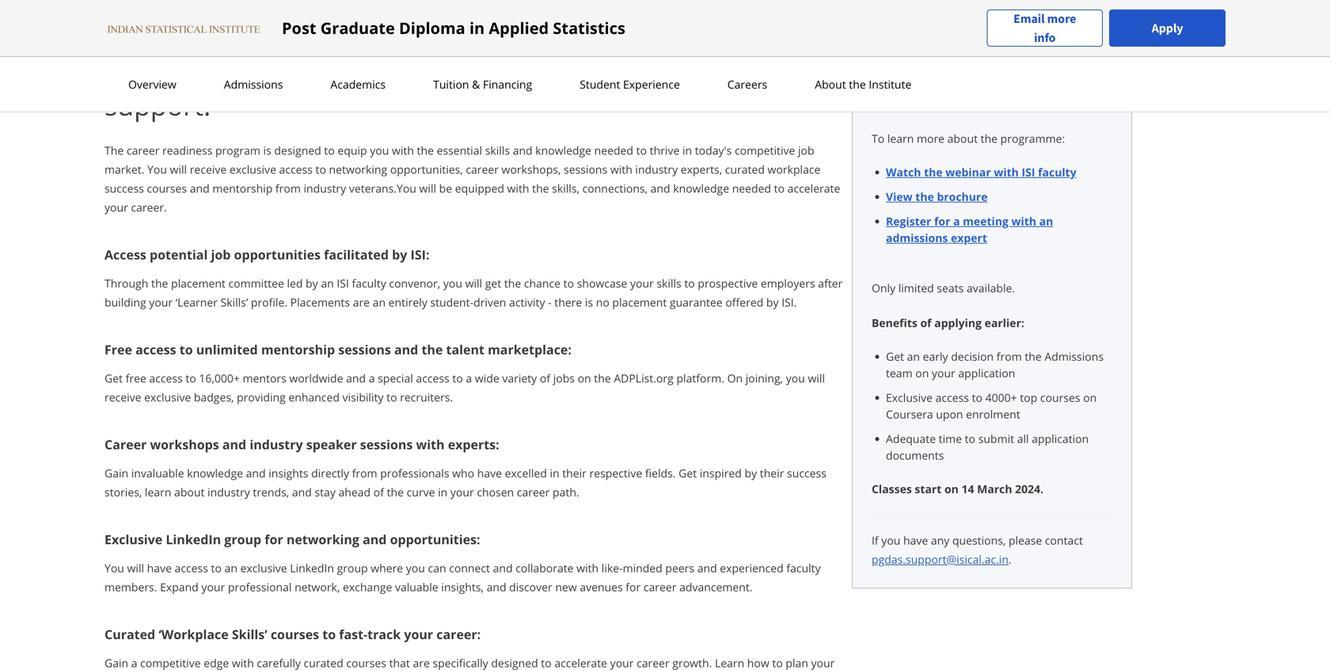 Task type: locate. For each thing, give the bounding box(es) containing it.
march
[[984, 77, 1019, 92], [977, 482, 1012, 497]]

essential
[[437, 143, 482, 158]]

career inside gain invaluable knowledge and insights directly from professionals who have excelled in their respective fields. get inspired by their success stories, learn about industry trends, and stay ahead of the curve in your chosen career path.
[[517, 485, 550, 500]]

more up info
[[1047, 11, 1076, 27]]

1 vertical spatial from
[[997, 349, 1022, 364]]

for
[[943, 77, 959, 92], [934, 214, 950, 229], [265, 531, 283, 548], [626, 580, 641, 595]]

0 vertical spatial faculty
[[1038, 165, 1077, 180]]

0 vertical spatial needed
[[594, 143, 633, 158]]

from up ahead
[[352, 466, 377, 481]]

0 vertical spatial receive
[[190, 162, 227, 177]]

learn down invaluable
[[145, 485, 171, 500]]

skills inside the career readiness program is designed to equip you with the essential skills and knowledge needed to thrive in today's competitive job market. you will receive exclusive access to networking opportunities, career workshops, sessions with industry experts, curated workplace success courses and mentorship from industry veterans.you will be equipped with the skills, connections, and knowledge needed to accelerate your career.
[[485, 143, 510, 158]]

minded
[[623, 561, 662, 576]]

the inside get an early decision from the admissions team on your application
[[1025, 349, 1042, 364]]

watch the webinar with isi faculty link
[[886, 165, 1077, 180]]

professionals
[[380, 466, 449, 481]]

0 vertical spatial learn
[[887, 131, 914, 146]]

1 list from the top
[[878, 164, 1112, 246]]

1 vertical spatial learn
[[145, 485, 171, 500]]

directly
[[311, 466, 349, 481]]

1 horizontal spatial knowledge
[[535, 143, 591, 158]]

time
[[939, 432, 962, 447]]

sessions for free access to unlimited mentorship sessions and the talent marketplace:
[[338, 341, 391, 358]]

with down workshops,
[[507, 181, 529, 196]]

isi:
[[411, 246, 430, 263]]

by inside gain invaluable knowledge and insights directly from professionals who have excelled in their respective fields. get inspired by their success stories, learn about industry trends, and stay ahead of the curve in your chosen career path.
[[745, 466, 757, 481]]

from down the designed
[[275, 181, 301, 196]]

of right benefits
[[920, 316, 932, 331]]

admissions
[[224, 77, 283, 92], [1045, 349, 1104, 364]]

prospective
[[698, 276, 758, 291]]

unlimited
[[196, 341, 258, 358]]

job inside the career readiness program is designed to equip you with the essential skills and knowledge needed to thrive in today's competitive job market. you will receive exclusive access to networking opportunities, career workshops, sessions with industry experts, curated workplace success courses and mentorship from industry veterans.you will be equipped with the skills, connections, and knowledge needed to accelerate your career.
[[798, 143, 814, 158]]

networking inside the career readiness program is designed to equip you with the essential skills and knowledge needed to thrive in today's competitive job market. you will receive exclusive access to networking opportunities, career workshops, sessions with industry experts, curated workplace success courses and mentorship from industry veterans.you will be equipped with the skills, connections, and knowledge needed to accelerate your career.
[[329, 162, 387, 177]]

free
[[126, 371, 146, 386]]

career up thrive
[[618, 53, 698, 90]]

march right 14
[[977, 482, 1012, 497]]

access up the upon
[[936, 390, 969, 405]]

1 vertical spatial receive
[[105, 390, 141, 405]]

is inside the career readiness program is designed to equip you with the essential skills and knowledge needed to thrive in today's competitive job market. you will receive exclusive access to networking opportunities, career workshops, sessions with industry experts, curated workplace success courses and mentorship from industry veterans.you will be equipped with the skills, connections, and knowledge needed to accelerate your career.
[[263, 143, 271, 158]]

get inside gain invaluable knowledge and insights directly from professionals who have excelled in their respective fields. get inspired by their success stories, learn about industry trends, and stay ahead of the curve in your chosen career path.
[[679, 466, 697, 481]]

knowledge up workshops,
[[535, 143, 591, 158]]

0 horizontal spatial have
[[147, 561, 172, 576]]

about inside gain invaluable knowledge and insights directly from professionals who have excelled in their respective fields. get inspired by their success stories, learn about industry trends, and stay ahead of the curve in your chosen career path.
[[174, 485, 205, 500]]

thrive
[[650, 143, 680, 158]]

of right ahead
[[374, 485, 384, 500]]

group up exchange
[[337, 561, 368, 576]]

2 vertical spatial courses
[[271, 626, 319, 643]]

student
[[580, 77, 620, 92]]

an
[[1039, 214, 1053, 229], [321, 276, 334, 291], [373, 295, 386, 310], [907, 349, 920, 364], [225, 561, 237, 576]]

0 horizontal spatial about
[[174, 485, 205, 500]]

veterans.you
[[349, 181, 416, 196]]

adplist.org
[[614, 371, 674, 386]]

equipped
[[455, 181, 504, 196]]

1 vertical spatial skills'
[[232, 626, 267, 643]]

on inside get an early decision from the admissions team on your application
[[915, 366, 929, 381]]

isi's
[[442, 53, 490, 90]]

your right expand
[[201, 580, 225, 595]]

you
[[147, 162, 167, 177], [105, 561, 124, 576]]

have
[[477, 466, 502, 481], [903, 533, 928, 548], [147, 561, 172, 576]]

academics link
[[326, 77, 390, 92]]

you right 'equip'
[[370, 143, 389, 158]]

on inside get free access to 16,000+ mentors worldwide and a special access to a wide variety of jobs on the adplist.org platform. on joining, you will receive exclusive badges, providing enhanced visibility to recruiters.
[[578, 371, 591, 386]]

list containing get an early decision from the admissions team on your application
[[878, 348, 1112, 464]]

1 horizontal spatial is
[[585, 295, 593, 310]]

0 horizontal spatial admissions
[[224, 77, 283, 92]]

get an early decision from the admissions team on your application
[[886, 349, 1104, 381]]

have inside if you have any questions, please contact pgdas.support@isical.ac.in .
[[903, 533, 928, 548]]

0 vertical spatial networking
[[329, 162, 387, 177]]

skills right essential
[[485, 143, 510, 158]]

admissions link
[[219, 77, 288, 92]]

courses up career.
[[147, 181, 187, 196]]

the right jobs
[[594, 371, 611, 386]]

and inside get free access to 16,000+ mentors worldwide and a special access to a wide variety of jobs on the adplist.org platform. on joining, you will receive exclusive badges, providing enhanced visibility to recruiters.
[[346, 371, 366, 386]]

sessions for career workshops and industry speaker sessions with experts:
[[360, 436, 413, 453]]

top
[[1020, 390, 1037, 405]]

exclusive down statistics
[[497, 53, 611, 90]]

receive inside get free access to 16,000+ mentors worldwide and a special access to a wide variety of jobs on the adplist.org platform. on joining, you will receive exclusive badges, providing enhanced visibility to recruiters.
[[105, 390, 141, 405]]

the up view the brochure link
[[924, 165, 943, 180]]

insights
[[269, 466, 308, 481]]

profile.
[[251, 295, 287, 310]]

will up members.
[[127, 561, 144, 576]]

by right inspired at the right of page
[[745, 466, 757, 481]]

0 vertical spatial courses
[[147, 181, 187, 196]]

1 horizontal spatial skills
[[657, 276, 681, 291]]

1 vertical spatial is
[[585, 295, 593, 310]]

the
[[105, 143, 124, 158]]

special
[[378, 371, 413, 386]]

have left 'any'
[[903, 533, 928, 548]]

application inside get an early decision from the admissions team on your application
[[958, 366, 1015, 381]]

exclusive up members.
[[105, 531, 162, 548]]

on left 14
[[945, 482, 959, 497]]

0 vertical spatial more
[[1047, 11, 1076, 27]]

track
[[368, 626, 401, 643]]

career
[[105, 436, 147, 453]]

0 horizontal spatial isi
[[337, 276, 349, 291]]

your right track
[[404, 626, 433, 643]]

their right inspired at the right of page
[[760, 466, 784, 481]]

0 vertical spatial placement
[[171, 276, 226, 291]]

will right the joining,
[[808, 371, 825, 386]]

network,
[[295, 580, 340, 595]]

by right led at left
[[306, 276, 318, 291]]

admissions inside get an early decision from the admissions team on your application
[[1045, 349, 1104, 364]]

tuition & financing
[[433, 77, 532, 92]]

about up "webinar"
[[947, 131, 978, 146]]

for right applications
[[943, 77, 959, 92]]

0 vertical spatial list
[[878, 164, 1112, 246]]

1 vertical spatial linkedin
[[290, 561, 334, 576]]

access right free
[[149, 371, 183, 386]]

1 horizontal spatial application
[[1032, 432, 1089, 447]]

1 vertical spatial courses
[[1040, 390, 1080, 405]]

to inside exclusive access to 4000+ top courses on coursera upon enrolment
[[972, 390, 983, 405]]

have up expand
[[147, 561, 172, 576]]

1 vertical spatial isi
[[337, 276, 349, 291]]

0 vertical spatial skills'
[[221, 295, 248, 310]]

to inside the you will have access to an exclusive linkedin group where you can connect and collaborate with like-minded peers and experienced faculty members. expand your professional network, exchange valuable insights, and discover new avenues for career advancement.
[[211, 561, 222, 576]]

job up committee
[[211, 246, 231, 263]]

to right time
[[965, 432, 976, 447]]

opportunities,
[[390, 162, 463, 177]]

jobs
[[553, 371, 575, 386]]

is right program on the left top of the page
[[263, 143, 271, 158]]

0 horizontal spatial potential
[[150, 246, 208, 263]]

pgdas.support@isical.ac.in link
[[872, 552, 1009, 567]]

are right "cohort"
[[1090, 77, 1108, 92]]

0 vertical spatial of
[[920, 316, 932, 331]]

linkedin inside the you will have access to an exclusive linkedin group where you can connect and collaborate with like-minded peers and experienced faculty members. expand your professional network, exchange valuable insights, and discover new avenues for career advancement.
[[290, 561, 334, 576]]

classes
[[872, 482, 912, 497]]

to down special
[[386, 390, 397, 405]]

0 vertical spatial are
[[1090, 77, 1108, 92]]

1 vertical spatial success
[[787, 466, 826, 481]]

0 horizontal spatial receive
[[105, 390, 141, 405]]

any
[[931, 533, 950, 548]]

1 horizontal spatial of
[[540, 371, 550, 386]]

0 horizontal spatial a
[[369, 371, 375, 386]]

1 vertical spatial placement
[[612, 295, 667, 310]]

opportunities:
[[390, 531, 480, 548]]

application inside adequate time to submit all application documents
[[1032, 432, 1089, 447]]

knowledge
[[535, 143, 591, 158], [673, 181, 729, 196], [187, 466, 243, 481]]

access up expand
[[175, 561, 208, 576]]

applications
[[872, 77, 940, 92]]

get for get free access to 16,000+ mentors worldwide and a special access to a wide variety of jobs on the adplist.org platform. on joining, you will receive exclusive badges, providing enhanced visibility to recruiters.
[[105, 371, 123, 386]]

2 vertical spatial faculty
[[786, 561, 821, 576]]

after
[[818, 276, 843, 291]]

0 vertical spatial skills
[[485, 143, 510, 158]]

1 horizontal spatial courses
[[271, 626, 319, 643]]

with right meeting
[[1012, 214, 1036, 229]]

in right curve
[[438, 485, 448, 500]]

isi up placements
[[337, 276, 349, 291]]

potential down post
[[262, 53, 374, 90]]

exclusive inside unlock your potential with isi's exclusive career readiness support!
[[497, 53, 611, 90]]

needed up 'connections,'
[[594, 143, 633, 158]]

1 vertical spatial exclusive
[[105, 531, 162, 548]]

in right thrive
[[682, 143, 692, 158]]

2 horizontal spatial a
[[953, 214, 960, 229]]

faculty down programme:
[[1038, 165, 1077, 180]]

0 vertical spatial success
[[105, 181, 144, 196]]

receive down free
[[105, 390, 141, 405]]

1 horizontal spatial get
[[679, 466, 697, 481]]

0 vertical spatial potential
[[262, 53, 374, 90]]

0 vertical spatial have
[[477, 466, 502, 481]]

will
[[170, 162, 187, 177], [419, 181, 436, 196], [465, 276, 482, 291], [808, 371, 825, 386], [127, 561, 144, 576]]

sessions up the skills,
[[564, 162, 607, 177]]

with inside unlock your potential with isi's exclusive career readiness support!
[[381, 53, 435, 90]]

submit
[[978, 432, 1014, 447]]

all
[[1017, 432, 1029, 447]]

will inside through the placement committee led by an isi faculty convenor, you will get the chance to showcase your skills to prospective employers after building your 'learner skills' profile. placements are an entirely student-driven activity - there is no placement guarantee offered by isi.
[[465, 276, 482, 291]]

your down indian statistical institute image
[[198, 53, 255, 90]]

1 horizontal spatial have
[[477, 466, 502, 481]]

1 vertical spatial you
[[105, 561, 124, 576]]

your inside the you will have access to an exclusive linkedin group where you can connect and collaborate with like-minded peers and experienced faculty members. expand your professional network, exchange valuable insights, and discover new avenues for career advancement.
[[201, 580, 225, 595]]

1 vertical spatial skills
[[657, 276, 681, 291]]

for down view the brochure
[[934, 214, 950, 229]]

the left talent at the left bottom of page
[[422, 341, 443, 358]]

potential up 'learner
[[150, 246, 208, 263]]

get inside get free access to 16,000+ mentors worldwide and a special access to a wide variety of jobs on the adplist.org platform. on joining, you will receive exclusive badges, providing enhanced visibility to recruiters.
[[105, 371, 123, 386]]

industry left trends,
[[207, 485, 250, 500]]

today's
[[695, 143, 732, 158]]

of
[[920, 316, 932, 331], [540, 371, 550, 386], [374, 485, 384, 500]]

1 vertical spatial application
[[1032, 432, 1089, 447]]

isi
[[1022, 165, 1035, 180], [337, 276, 349, 291]]

networking
[[329, 162, 387, 177], [286, 531, 359, 548]]

where
[[371, 561, 403, 576]]

faculty inside the you will have access to an exclusive linkedin group where you can connect and collaborate with like-minded peers and experienced faculty members. expand your professional network, exchange valuable insights, and discover new avenues for career advancement.
[[786, 561, 821, 576]]

seats
[[937, 281, 964, 296]]

0 horizontal spatial group
[[224, 531, 261, 548]]

sessions up "professionals"
[[360, 436, 413, 453]]

pgdas.support@isical.ac.in
[[872, 552, 1009, 567]]

for inside "register for a meeting with an admissions expert"
[[934, 214, 950, 229]]

sessions
[[564, 162, 607, 177], [338, 341, 391, 358], [360, 436, 413, 453]]

the up top
[[1025, 349, 1042, 364]]

0 vertical spatial mentorship
[[212, 181, 273, 196]]

gain invaluable knowledge and insights directly from professionals who have excelled in their respective fields. get inspired by their success stories, learn about industry trends, and stay ahead of the curve in your chosen career path.
[[105, 466, 826, 500]]

you right market.
[[147, 162, 167, 177]]

you up valuable at the left bottom
[[406, 561, 425, 576]]

statistics
[[553, 17, 625, 39]]

networking down 'equip'
[[329, 162, 387, 177]]

1 horizontal spatial admissions
[[1045, 349, 1104, 364]]

on right jobs
[[578, 371, 591, 386]]

you right the joining,
[[786, 371, 805, 386]]

1 horizontal spatial exclusive
[[886, 390, 933, 405]]

career down the excelled
[[517, 485, 550, 500]]

advancement.
[[679, 580, 753, 595]]

access down the designed
[[279, 162, 313, 177]]

0 horizontal spatial exclusive
[[105, 531, 162, 548]]

an inside the you will have access to an exclusive linkedin group where you can connect and collaborate with like-minded peers and experienced faculty members. expand your professional network, exchange valuable insights, and discover new avenues for career advancement.
[[225, 561, 237, 576]]

are
[[1090, 77, 1108, 92], [353, 295, 370, 310]]

2 list from the top
[[878, 348, 1112, 464]]

free
[[105, 341, 132, 358]]

faculty right experienced
[[786, 561, 821, 576]]

register
[[886, 214, 931, 229]]

1 horizontal spatial from
[[352, 466, 377, 481]]

0 vertical spatial job
[[798, 143, 814, 158]]

0 vertical spatial about
[[947, 131, 978, 146]]

0 vertical spatial admissions
[[224, 77, 283, 92]]

trends,
[[253, 485, 289, 500]]

readiness up competitive
[[705, 53, 827, 90]]

1 vertical spatial of
[[540, 371, 550, 386]]

0 horizontal spatial placement
[[171, 276, 226, 291]]

0 horizontal spatial knowledge
[[187, 466, 243, 481]]

1 vertical spatial readiness
[[162, 143, 212, 158]]

exclusive down program on the left top of the page
[[229, 162, 276, 177]]

is left no
[[585, 295, 593, 310]]

exclusive up professional
[[240, 561, 287, 576]]

mentorship down program on the left top of the page
[[212, 181, 273, 196]]

the inside gain invaluable knowledge and insights directly from professionals who have excelled in their respective fields. get inspired by their success stories, learn about industry trends, and stay ahead of the curve in your chosen career path.
[[387, 485, 404, 500]]

1 vertical spatial needed
[[732, 181, 771, 196]]

application right all
[[1032, 432, 1089, 447]]

if you have any questions, please contact pgdas.support@isical.ac.in .
[[872, 533, 1083, 567]]

in inside the career readiness program is designed to equip you with the essential skills and knowledge needed to thrive in today's competitive job market. you will receive exclusive access to networking opportunities, career workshops, sessions with industry experts, curated workplace success courses and mentorship from industry veterans.you will be equipped with the skills, connections, and knowledge needed to accelerate your career.
[[682, 143, 692, 158]]

1 horizontal spatial faculty
[[786, 561, 821, 576]]

1 horizontal spatial receive
[[190, 162, 227, 177]]

0 horizontal spatial courses
[[147, 181, 187, 196]]

with up opportunities,
[[392, 143, 414, 158]]

0 horizontal spatial skills
[[485, 143, 510, 158]]

placement right no
[[612, 295, 667, 310]]

1 horizontal spatial linkedin
[[290, 561, 334, 576]]

0 horizontal spatial is
[[263, 143, 271, 158]]

1 vertical spatial knowledge
[[673, 181, 729, 196]]

0 vertical spatial march
[[984, 77, 1019, 92]]

2 vertical spatial have
[[147, 561, 172, 576]]

1 vertical spatial sessions
[[338, 341, 391, 358]]

readiness left program on the left top of the page
[[162, 143, 212, 158]]

coursera
[[886, 407, 933, 422]]

1 vertical spatial job
[[211, 246, 231, 263]]

with right "webinar"
[[994, 165, 1019, 180]]

list
[[878, 164, 1112, 246], [878, 348, 1112, 464]]

industry up insights
[[250, 436, 303, 453]]

0 vertical spatial readiness
[[705, 53, 827, 90]]

2 vertical spatial of
[[374, 485, 384, 500]]

0 horizontal spatial from
[[275, 181, 301, 196]]

your right showcase
[[630, 276, 654, 291]]

1 horizontal spatial their
[[760, 466, 784, 481]]

you right if
[[881, 533, 901, 548]]

adequate
[[886, 432, 936, 447]]

mentorship up worldwide
[[261, 341, 335, 358]]

1 horizontal spatial readiness
[[705, 53, 827, 90]]

0 vertical spatial isi
[[1022, 165, 1035, 180]]

0 horizontal spatial success
[[105, 181, 144, 196]]

1 vertical spatial group
[[337, 561, 368, 576]]

get inside get an early decision from the admissions team on your application
[[886, 349, 904, 364]]

have inside the you will have access to an exclusive linkedin group where you can connect and collaborate with like-minded peers and experienced faculty members. expand your professional network, exchange valuable insights, and discover new avenues for career advancement.
[[147, 561, 172, 576]]

access inside the you will have access to an exclusive linkedin group where you can connect and collaborate with like-minded peers and experienced faculty members. expand your professional network, exchange valuable insights, and discover new avenues for career advancement.
[[175, 561, 208, 576]]

0 horizontal spatial application
[[958, 366, 1015, 381]]

needed
[[594, 143, 633, 158], [732, 181, 771, 196]]

an right meeting
[[1039, 214, 1053, 229]]

exclusive inside exclusive access to 4000+ top courses on coursera upon enrolment
[[886, 390, 933, 405]]

exclusive for exclusive access to 4000+ top courses on coursera upon enrolment
[[886, 390, 933, 405]]

isi down programme:
[[1022, 165, 1035, 180]]

skills inside through the placement committee led by an isi faculty convenor, you will get the chance to showcase your skills to prospective employers after building your 'learner skills' profile. placements are an entirely student-driven activity - there is no placement guarantee offered by isi.
[[657, 276, 681, 291]]

0 vertical spatial you
[[147, 162, 167, 177]]

0 horizontal spatial of
[[374, 485, 384, 500]]

0 horizontal spatial faculty
[[352, 276, 386, 291]]

2 horizontal spatial of
[[920, 316, 932, 331]]

joining,
[[746, 371, 783, 386]]

2024.
[[1015, 482, 1044, 497]]

adequate time to submit all application documents
[[886, 432, 1089, 463]]

more inside email more info
[[1047, 11, 1076, 27]]

1 vertical spatial about
[[174, 485, 205, 500]]

career inside unlock your potential with isi's exclusive career readiness support!
[[618, 53, 698, 90]]

to left fast- on the bottom of the page
[[322, 626, 336, 643]]

receive inside the career readiness program is designed to equip you with the essential skills and knowledge needed to thrive in today's competitive job market. you will receive exclusive access to networking opportunities, career workshops, sessions with industry experts, curated workplace success courses and mentorship from industry veterans.you will be equipped with the skills, connections, and knowledge needed to accelerate your career.
[[190, 162, 227, 177]]

0 vertical spatial application
[[958, 366, 1015, 381]]

0 horizontal spatial more
[[917, 131, 945, 146]]

your inside get an early decision from the admissions team on your application
[[932, 366, 955, 381]]

with up avenues
[[577, 561, 599, 576]]

access inside the career readiness program is designed to equip you with the essential skills and knowledge needed to thrive in today's competitive job market. you will receive exclusive access to networking opportunities, career workshops, sessions with industry experts, curated workplace success courses and mentorship from industry veterans.you will be equipped with the skills, connections, and knowledge needed to accelerate your career.
[[279, 162, 313, 177]]

stories,
[[105, 485, 142, 500]]

access
[[279, 162, 313, 177], [135, 341, 176, 358], [149, 371, 183, 386], [416, 371, 450, 386], [936, 390, 969, 405], [175, 561, 208, 576]]

2 horizontal spatial courses
[[1040, 390, 1080, 405]]

1 horizontal spatial job
[[798, 143, 814, 158]]

with inside "register for a meeting with an admissions expert"
[[1012, 214, 1036, 229]]

curated
[[105, 626, 155, 643]]

about down invaluable
[[174, 485, 205, 500]]

adequate time to submit all application documents list item
[[886, 431, 1112, 464]]

job up workplace
[[798, 143, 814, 158]]

'workplace
[[159, 626, 229, 643]]

sessions up special
[[338, 341, 391, 358]]

0 vertical spatial from
[[275, 181, 301, 196]]

receive for access
[[105, 390, 141, 405]]

knowledge inside gain invaluable knowledge and insights directly from professionals who have excelled in their respective fields. get inspired by their success stories, learn about industry trends, and stay ahead of the curve in your chosen career path.
[[187, 466, 243, 481]]

2 vertical spatial from
[[352, 466, 377, 481]]

you inside the career readiness program is designed to equip you with the essential skills and knowledge needed to thrive in today's competitive job market. you will receive exclusive access to networking opportunities, career workshops, sessions with industry experts, curated workplace success courses and mentorship from industry veterans.you will be equipped with the skills, connections, and knowledge needed to accelerate your career.
[[370, 143, 389, 158]]

isi.
[[782, 295, 797, 310]]

workshops
[[150, 436, 219, 453]]

a up expert
[[953, 214, 960, 229]]

enrolment
[[966, 407, 1020, 422]]

post graduate diploma in applied statistics
[[282, 17, 625, 39]]



Task type: vqa. For each thing, say whether or not it's contained in the screenshot.
the top 1
no



Task type: describe. For each thing, give the bounding box(es) containing it.
1 vertical spatial march
[[977, 482, 1012, 497]]

for inside the you will have access to an exclusive linkedin group where you can connect and collaborate with like-minded peers and experienced faculty members. expand your professional network, exchange valuable insights, and discover new avenues for career advancement.
[[626, 580, 641, 595]]

overview link
[[124, 77, 181, 92]]

access up free
[[135, 341, 176, 358]]

skills,
[[552, 181, 580, 196]]

meeting
[[963, 214, 1009, 229]]

there
[[554, 295, 582, 310]]

4000+
[[985, 390, 1017, 405]]

to left wide
[[452, 371, 463, 386]]

brochure
[[937, 189, 988, 204]]

career workshops and industry speaker sessions with experts:
[[105, 436, 499, 453]]

peers
[[665, 561, 694, 576]]

to learn more about the programme:
[[872, 131, 1065, 146]]

industry down thrive
[[635, 162, 678, 177]]

sessions inside the career readiness program is designed to equip you with the essential skills and knowledge needed to thrive in today's competitive job market. you will receive exclusive access to networking opportunities, career workshops, sessions with industry experts, curated workplace success courses and mentorship from industry veterans.you will be equipped with the skills, connections, and knowledge needed to accelerate your career.
[[564, 162, 607, 177]]

you inside the you will have access to an exclusive linkedin group where you can connect and collaborate with like-minded peers and experienced faculty members. expand your professional network, exchange valuable insights, and discover new avenues for career advancement.
[[105, 561, 124, 576]]

path.
[[553, 485, 579, 500]]

career inside the you will have access to an exclusive linkedin group where you can connect and collaborate with like-minded peers and experienced faculty members. expand your professional network, exchange valuable insights, and discover new avenues for career advancement.
[[644, 580, 677, 595]]

of inside get free access to 16,000+ mentors worldwide and a special access to a wide variety of jobs on the adplist.org platform. on joining, you will receive exclusive badges, providing enhanced visibility to recruiters.
[[540, 371, 550, 386]]

readiness inside the career readiness program is designed to equip you with the essential skills and knowledge needed to thrive in today's competitive job market. you will receive exclusive access to networking opportunities, career workshops, sessions with industry experts, curated workplace success courses and mentorship from industry veterans.you will be equipped with the skills, connections, and knowledge needed to accelerate your career.
[[162, 143, 212, 158]]

offered
[[726, 295, 763, 310]]

the inside the applications for the march 2024 cohort are open.
[[962, 77, 981, 92]]

only
[[872, 281, 896, 296]]

1 horizontal spatial learn
[[887, 131, 914, 146]]

courses inside exclusive access to 4000+ top courses on coursera upon enrolment
[[1040, 390, 1080, 405]]

a inside "register for a meeting with an admissions expert"
[[953, 214, 960, 229]]

register for a meeting with an admissions expert link
[[886, 214, 1053, 245]]

exclusive inside the you will have access to an exclusive linkedin group where you can connect and collaborate with like-minded peers and experienced faculty members. expand your professional network, exchange valuable insights, and discover new avenues for career advancement.
[[240, 561, 287, 576]]

variety
[[502, 371, 537, 386]]

1 horizontal spatial about
[[947, 131, 978, 146]]

to down the designed
[[316, 162, 326, 177]]

enhanced
[[289, 390, 340, 405]]

1 horizontal spatial a
[[466, 371, 472, 386]]

get an early decision from the admissions team on your application list item
[[886, 348, 1112, 382]]

get for get an early decision from the admissions team on your application
[[886, 349, 904, 364]]

to down workplace
[[774, 181, 785, 196]]

to left unlimited
[[180, 341, 193, 358]]

0 horizontal spatial job
[[211, 246, 231, 263]]

courses inside the career readiness program is designed to equip you with the essential skills and knowledge needed to thrive in today's competitive job market. you will receive exclusive access to networking opportunities, career workshops, sessions with industry experts, curated workplace success courses and mentorship from industry veterans.you will be equipped with the skills, connections, and knowledge needed to accelerate your career.
[[147, 181, 187, 196]]

access inside exclusive access to 4000+ top courses on coursera upon enrolment
[[936, 390, 969, 405]]

of inside gain invaluable knowledge and insights directly from professionals who have excelled in their respective fields. get inspired by their success stories, learn about industry trends, and stay ahead of the curve in your chosen career path.
[[374, 485, 384, 500]]

experienced
[[720, 561, 784, 576]]

readiness inside unlock your potential with isi's exclusive career readiness support!
[[705, 53, 827, 90]]

you inside through the placement committee led by an isi faculty convenor, you will get the chance to showcase your skills to prospective employers after building your 'learner skills' profile. placements are an entirely student-driven activity - there is no placement guarantee offered by isi.
[[443, 276, 462, 291]]

no
[[596, 295, 609, 310]]

watch the webinar with isi faculty
[[886, 165, 1077, 180]]

inspired
[[700, 466, 742, 481]]

success inside gain invaluable knowledge and insights directly from professionals who have excelled in their respective fields. get inspired by their success stories, learn about industry trends, and stay ahead of the curve in your chosen career path.
[[787, 466, 826, 481]]

from inside the career readiness program is designed to equip you with the essential skills and knowledge needed to thrive in today's competitive job market. you will receive exclusive access to networking opportunities, career workshops, sessions with industry experts, curated workplace success courses and mentorship from industry veterans.you will be equipped with the skills, connections, and knowledge needed to accelerate your career.
[[275, 181, 301, 196]]

you inside the career readiness program is designed to equip you with the essential skills and knowledge needed to thrive in today's competitive job market. you will receive exclusive access to networking opportunities, career workshops, sessions with industry experts, curated workplace success courses and mentorship from industry veterans.you will be equipped with the skills, connections, and knowledge needed to accelerate your career.
[[147, 162, 167, 177]]

upon
[[936, 407, 963, 422]]

to up the guarantee
[[684, 276, 695, 291]]

you inside the you will have access to an exclusive linkedin group where you can connect and collaborate with like-minded peers and experienced faculty members. expand your professional network, exchange valuable insights, and discover new avenues for career advancement.
[[406, 561, 425, 576]]

will inside get free access to 16,000+ mentors worldwide and a special access to a wide variety of jobs on the adplist.org platform. on joining, you will receive exclusive badges, providing enhanced visibility to recruiters.
[[808, 371, 825, 386]]

be
[[439, 181, 452, 196]]

the down workshops,
[[532, 181, 549, 196]]

skills' inside through the placement committee led by an isi faculty convenor, you will get the chance to showcase your skills to prospective employers after building your 'learner skills' profile. placements are an entirely student-driven activity - there is no placement guarantee offered by isi.
[[221, 295, 248, 310]]

providing
[[237, 390, 286, 405]]

0 vertical spatial knowledge
[[535, 143, 591, 158]]

you will have access to an exclusive linkedin group where you can connect and collaborate with like-minded peers and experienced faculty members. expand your professional network, exchange valuable insights, and discover new avenues for career advancement.
[[105, 561, 821, 595]]

2 horizontal spatial faculty
[[1038, 165, 1077, 180]]

in up path.
[[550, 466, 559, 481]]

success inside the career readiness program is designed to equip you with the essential skills and knowledge needed to thrive in today's competitive job market. you will receive exclusive access to networking opportunities, career workshops, sessions with industry experts, curated workplace success courses and mentorship from industry veterans.you will be equipped with the skills, connections, and knowledge needed to accelerate your career.
[[105, 181, 144, 196]]

early
[[923, 349, 948, 364]]

guarantee
[[670, 295, 723, 310]]

email more info button
[[987, 9, 1103, 47]]

from inside get an early decision from the admissions team on your application
[[997, 349, 1022, 364]]

an up placements
[[321, 276, 334, 291]]

1 horizontal spatial isi
[[1022, 165, 1035, 180]]

your inside unlock your potential with isi's exclusive career readiness support!
[[198, 53, 255, 90]]

benefits of applying earlier:
[[872, 316, 1024, 331]]

access up recruiters.
[[416, 371, 450, 386]]

available.
[[967, 281, 1015, 296]]

wide
[[475, 371, 499, 386]]

documents
[[886, 448, 944, 463]]

to left 'equip'
[[324, 143, 335, 158]]

industry inside gain invaluable knowledge and insights directly from professionals who have excelled in their respective fields. get inspired by their success stories, learn about industry trends, and stay ahead of the curve in your chosen career path.
[[207, 485, 250, 500]]

post
[[282, 17, 316, 39]]

fields.
[[645, 466, 676, 481]]

apply button
[[1109, 10, 1226, 47]]

invaluable
[[131, 466, 184, 481]]

your right building
[[149, 295, 173, 310]]

&
[[472, 77, 480, 92]]

classes start on 14 march 2024.
[[872, 482, 1044, 497]]

view the brochure link
[[886, 189, 988, 204]]

with up 'connections,'
[[610, 162, 632, 177]]

group inside the you will have access to an exclusive linkedin group where you can connect and collaborate with like-minded peers and experienced faculty members. expand your professional network, exchange valuable insights, and discover new avenues for career advancement.
[[337, 561, 368, 576]]

program
[[215, 143, 260, 158]]

industry down the designed
[[304, 181, 346, 196]]

1 vertical spatial more
[[917, 131, 945, 146]]

to left the 16,000+ on the bottom of the page
[[186, 371, 196, 386]]

decision
[[951, 349, 994, 364]]

the right through
[[151, 276, 168, 291]]

register for a meeting with an admissions expert
[[886, 214, 1053, 245]]

the career readiness program is designed to equip you with the essential skills and knowledge needed to thrive in today's competitive job market. you will receive exclusive access to networking opportunities, career workshops, sessions with industry experts, curated workplace success courses and mentorship from industry veterans.you will be equipped with the skills, connections, and knowledge needed to accelerate your career.
[[105, 143, 840, 215]]

faculty inside through the placement committee led by an isi faculty convenor, you will get the chance to showcase your skills to prospective employers after building your 'learner skills' profile. placements are an entirely student-driven activity - there is no placement guarantee offered by isi.
[[352, 276, 386, 291]]

support!
[[105, 87, 211, 124]]

1 vertical spatial potential
[[150, 246, 208, 263]]

are inside through the placement committee led by an isi faculty convenor, you will get the chance to showcase your skills to prospective employers after building your 'learner skills' profile. placements are an entirely student-driven activity - there is no placement guarantee offered by isi.
[[353, 295, 370, 310]]

you inside if you have any questions, please contact pgdas.support@isical.ac.in .
[[881, 533, 901, 548]]

an inside "register for a meeting with an admissions expert"
[[1039, 214, 1053, 229]]

the inside get free access to 16,000+ mentors worldwide and a special access to a wide variety of jobs on the adplist.org platform. on joining, you will receive exclusive badges, providing enhanced visibility to recruiters.
[[594, 371, 611, 386]]

isi inside through the placement committee led by an isi faculty convenor, you will get the chance to showcase your skills to prospective employers after building your 'learner skills' profile. placements are an entirely student-driven activity - there is no placement guarantee offered by isi.
[[337, 276, 349, 291]]

1 vertical spatial mentorship
[[261, 341, 335, 358]]

equip
[[338, 143, 367, 158]]

recruiters.
[[400, 390, 453, 405]]

0 horizontal spatial needed
[[594, 143, 633, 158]]

marketplace:
[[488, 341, 572, 358]]

your inside gain invaluable knowledge and insights directly from professionals who have excelled in their respective fields. get inspired by their success stories, learn about industry trends, and stay ahead of the curve in your chosen career path.
[[450, 485, 474, 500]]

admissions
[[886, 230, 948, 245]]

careers link
[[723, 77, 772, 92]]

worldwide
[[289, 371, 343, 386]]

1 horizontal spatial placement
[[612, 295, 667, 310]]

an left the entirely
[[373, 295, 386, 310]]

with up "professionals"
[[416, 436, 445, 453]]

speaker
[[306, 436, 357, 453]]

platform.
[[677, 371, 724, 386]]

are inside the applications for the march 2024 cohort are open.
[[1090, 77, 1108, 92]]

in left applied
[[469, 17, 485, 39]]

diploma
[[399, 17, 465, 39]]

applying
[[934, 316, 982, 331]]

career up equipped
[[466, 162, 499, 177]]

2024
[[1022, 77, 1047, 92]]

receive for readiness
[[190, 162, 227, 177]]

on inside exclusive access to 4000+ top courses on coursera upon enrolment
[[1083, 390, 1097, 405]]

convenor,
[[389, 276, 440, 291]]

talent
[[446, 341, 484, 358]]

members.
[[105, 580, 157, 595]]

1 horizontal spatial needed
[[732, 181, 771, 196]]

curated
[[725, 162, 765, 177]]

exclusive inside get free access to 16,000+ mentors worldwide and a special access to a wide variety of jobs on the adplist.org platform. on joining, you will receive exclusive badges, providing enhanced visibility to recruiters.
[[144, 390, 191, 405]]

to up there
[[563, 276, 574, 291]]

have inside gain invaluable knowledge and insights directly from professionals who have excelled in their respective fields. get inspired by their success stories, learn about industry trends, and stay ahead of the curve in your chosen career path.
[[477, 466, 502, 481]]

through the placement committee led by an isi faculty convenor, you will get the chance to showcase your skills to prospective employers after building your 'learner skills' profile. placements are an entirely student-driven activity - there is no placement guarantee offered by isi.
[[105, 276, 843, 310]]

list containing watch the webinar with isi faculty
[[878, 164, 1112, 246]]

graduate
[[320, 17, 395, 39]]

accelerate
[[788, 181, 840, 196]]

the right get
[[504, 276, 521, 291]]

indian statistical institute image
[[105, 21, 263, 37]]

by left the 'isi:'
[[392, 246, 407, 263]]

ahead
[[338, 485, 371, 500]]

learn inside gain invaluable knowledge and insights directly from professionals who have excelled in their respective fields. get inspired by their success stories, learn about industry trends, and stay ahead of the curve in your chosen career path.
[[145, 485, 171, 500]]

exclusive for exclusive linkedin group for networking and opportunities:
[[105, 531, 162, 548]]

will right market.
[[170, 162, 187, 177]]

the right about
[[849, 77, 866, 92]]

have for if you have any questions, please contact pgdas.support@isical.ac.in .
[[903, 533, 928, 548]]

visibility
[[342, 390, 384, 405]]

experts:
[[448, 436, 499, 453]]

email more info
[[1014, 11, 1076, 46]]

mentorship inside the career readiness program is designed to equip you with the essential skills and knowledge needed to thrive in today's competitive job market. you will receive exclusive access to networking opportunities, career workshops, sessions with industry experts, curated workplace success courses and mentorship from industry veterans.you will be equipped with the skills, connections, and knowledge needed to accelerate your career.
[[212, 181, 273, 196]]

exchange
[[343, 580, 392, 595]]

activity
[[509, 295, 545, 310]]

market.
[[105, 162, 144, 177]]

with inside the you will have access to an exclusive linkedin group where you can connect and collaborate with like-minded peers and experienced faculty members. expand your professional network, exchange valuable insights, and discover new avenues for career advancement.
[[577, 561, 599, 576]]

to
[[872, 131, 885, 146]]

institute
[[869, 77, 912, 92]]

0 vertical spatial linkedin
[[166, 531, 221, 548]]

march inside the applications for the march 2024 cohort are open.
[[984, 77, 1019, 92]]

you inside get free access to 16,000+ mentors worldwide and a special access to a wide variety of jobs on the adplist.org platform. on joining, you will receive exclusive badges, providing enhanced visibility to recruiters.
[[786, 371, 805, 386]]

the up watch the webinar with isi faculty link
[[981, 131, 998, 146]]

get
[[485, 276, 501, 291]]

2 horizontal spatial knowledge
[[673, 181, 729, 196]]

can
[[428, 561, 446, 576]]

student experience link
[[575, 77, 685, 92]]

showcase
[[577, 276, 627, 291]]

will inside the you will have access to an exclusive linkedin group where you can connect and collaborate with like-minded peers and experienced faculty members. expand your professional network, exchange valuable insights, and discover new avenues for career advancement.
[[127, 561, 144, 576]]

to inside adequate time to submit all application documents
[[965, 432, 976, 447]]

who
[[452, 466, 474, 481]]

0 vertical spatial group
[[224, 531, 261, 548]]

1 their from the left
[[562, 466, 587, 481]]

for inside the applications for the march 2024 cohort are open.
[[943, 77, 959, 92]]

potential inside unlock your potential with isi's exclusive career readiness support!
[[262, 53, 374, 90]]

about the institute
[[815, 77, 912, 92]]

to left thrive
[[636, 143, 647, 158]]

your inside the career readiness program is designed to equip you with the essential skills and knowledge needed to thrive in today's competitive job market. you will receive exclusive access to networking opportunities, career workshops, sessions with industry experts, curated workplace success courses and mentorship from industry veterans.you will be equipped with the skills, connections, and knowledge needed to accelerate your career.
[[105, 200, 128, 215]]

exclusive inside the career readiness program is designed to equip you with the essential skills and knowledge needed to thrive in today's competitive job market. you will receive exclusive access to networking opportunities, career workshops, sessions with industry experts, curated workplace success courses and mentorship from industry veterans.you will be equipped with the skills, connections, and knowledge needed to accelerate your career.
[[229, 162, 276, 177]]

access potential job opportunities facilitated by isi:
[[105, 246, 430, 263]]

professional
[[228, 580, 292, 595]]

mentors
[[243, 371, 286, 386]]

16,000+
[[199, 371, 240, 386]]

2 their from the left
[[760, 466, 784, 481]]

by left isi.
[[766, 295, 779, 310]]

new
[[555, 580, 577, 595]]

is inside through the placement committee led by an isi faculty convenor, you will get the chance to showcase your skills to prospective employers after building your 'learner skills' profile. placements are an entirely student-driven activity - there is no placement guarantee offered by isi.
[[585, 295, 593, 310]]

unlock
[[105, 53, 191, 90]]

avenues
[[580, 580, 623, 595]]

exclusive access to 4000+ top courses on coursera upon enrolment list item
[[886, 390, 1112, 423]]

for down trends,
[[265, 531, 283, 548]]

career up market.
[[127, 143, 159, 158]]

the right view
[[915, 189, 934, 204]]

will left be
[[419, 181, 436, 196]]

have for you will have access to an exclusive linkedin group where you can connect and collaborate with like-minded peers and experienced faculty members. expand your professional network, exchange valuable insights, and discover new avenues for career advancement.
[[147, 561, 172, 576]]

1 vertical spatial networking
[[286, 531, 359, 548]]

the up opportunities,
[[417, 143, 434, 158]]

an inside get an early decision from the admissions team on your application
[[907, 349, 920, 364]]

only limited seats available.
[[872, 281, 1015, 296]]

from inside gain invaluable knowledge and insights directly from professionals who have excelled in their respective fields. get inspired by their success stories, learn about industry trends, and stay ahead of the curve in your chosen career path.
[[352, 466, 377, 481]]



